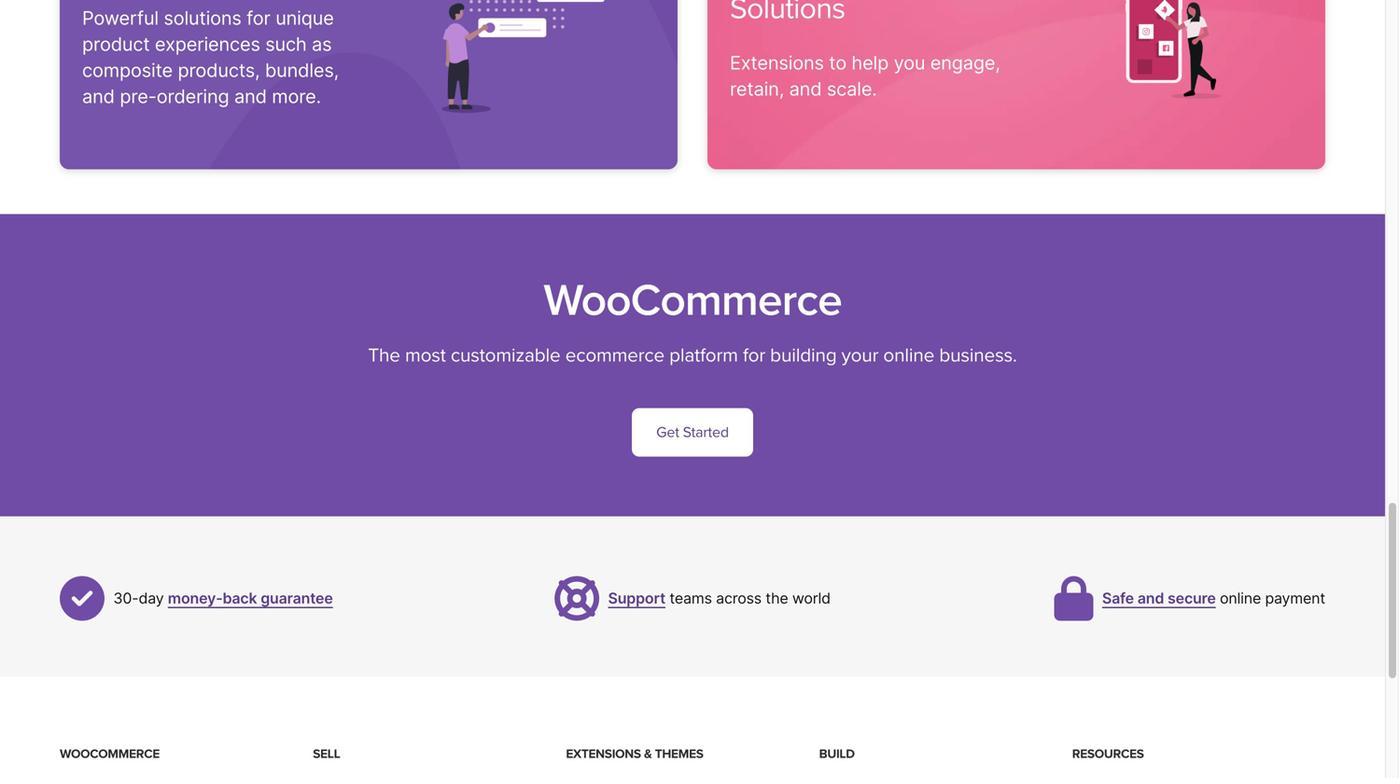 Task type: describe. For each thing, give the bounding box(es) containing it.
30-day money-back guarantee
[[113, 590, 333, 608]]

across
[[716, 590, 762, 608]]

1 vertical spatial online
[[1220, 590, 1262, 608]]

day
[[139, 590, 164, 608]]

woocommerce for the most customizable ecommerce platform for building your online business.
[[544, 274, 842, 328]]

30-
[[113, 590, 139, 608]]

powerful solutions for unique product experiences such as composite products, bundles, and pre-ordering and more.
[[82, 7, 339, 108]]

support link
[[608, 590, 666, 608]]

extensions for extensions to help you engage, retain, and scale.
[[730, 51, 824, 74]]

sell
[[313, 747, 340, 762]]

build
[[819, 747, 855, 762]]

safe
[[1103, 590, 1134, 608]]

bundles,
[[265, 59, 339, 82]]

and inside extensions to help you engage, retain, and scale.
[[789, 78, 822, 100]]

payment
[[1266, 590, 1326, 608]]

extensions to help you engage, retain, and scale.
[[730, 51, 1001, 100]]

ecommerce
[[566, 344, 665, 367]]

most
[[405, 344, 446, 367]]

teams
[[670, 590, 712, 608]]

you
[[894, 51, 926, 74]]

business.
[[940, 344, 1017, 367]]

engage,
[[931, 51, 1001, 74]]

help
[[852, 51, 889, 74]]

the
[[766, 590, 789, 608]]

guarantee
[[261, 590, 333, 608]]

resources
[[1073, 747, 1144, 762]]

retain,
[[730, 78, 784, 100]]

scale.
[[827, 78, 877, 100]]

the most customizable ecommerce platform for building your online business.
[[368, 344, 1017, 367]]

building
[[770, 344, 837, 367]]

get started
[[656, 424, 729, 442]]

extensions for extensions & themes
[[566, 747, 641, 762]]

pre-
[[120, 85, 157, 108]]

1 horizontal spatial for
[[743, 344, 766, 367]]

world
[[793, 590, 831, 608]]

unique
[[276, 7, 334, 29]]

and down products,
[[234, 85, 267, 108]]

support teams across the world
[[608, 590, 831, 608]]



Task type: locate. For each thing, give the bounding box(es) containing it.
started
[[683, 424, 729, 442]]

online right the secure
[[1220, 590, 1262, 608]]

back
[[223, 590, 257, 608]]

extensions to help you engage, retain, and scale. link
[[708, 0, 1326, 169]]

safe and secure online payment
[[1103, 590, 1326, 608]]

for
[[247, 7, 271, 29], [743, 344, 766, 367]]

themes
[[655, 747, 704, 762]]

more.
[[272, 85, 321, 108]]

as
[[312, 33, 332, 56]]

extensions inside extensions to help you engage, retain, and scale.
[[730, 51, 824, 74]]

0 vertical spatial extensions
[[730, 51, 824, 74]]

and left scale.
[[789, 78, 822, 100]]

customizable
[[451, 344, 561, 367]]

extensions left '&'
[[566, 747, 641, 762]]

1 horizontal spatial online
[[1220, 590, 1262, 608]]

1 vertical spatial extensions
[[566, 747, 641, 762]]

powerful solutions for unique product experiences such as composite products, bundles, and pre-ordering and more. link
[[60, 0, 678, 169]]

1 vertical spatial woocommerce
[[60, 747, 160, 762]]

woocommerce for sell
[[60, 747, 160, 762]]

online right your
[[884, 344, 935, 367]]

0 vertical spatial woocommerce
[[544, 274, 842, 328]]

support
[[608, 590, 666, 608]]

extensions up retain,
[[730, 51, 824, 74]]

money-back guarantee link
[[168, 590, 333, 608]]

get
[[656, 424, 679, 442]]

0 horizontal spatial online
[[884, 344, 935, 367]]

get started link
[[632, 409, 753, 457]]

for up such on the left top of page
[[247, 7, 271, 29]]

product
[[82, 33, 150, 56]]

ordering
[[157, 85, 229, 108]]

platform
[[670, 344, 738, 367]]

1 horizontal spatial woocommerce
[[544, 274, 842, 328]]

money-
[[168, 590, 223, 608]]

0 horizontal spatial woocommerce
[[60, 747, 160, 762]]

powerful
[[82, 7, 159, 29]]

0 vertical spatial online
[[884, 344, 935, 367]]

extensions & themes
[[566, 747, 704, 762]]

online
[[884, 344, 935, 367], [1220, 590, 1262, 608]]

and down 'composite'
[[82, 85, 115, 108]]

products,
[[178, 59, 260, 82]]

1 vertical spatial for
[[743, 344, 766, 367]]

0 horizontal spatial extensions
[[566, 747, 641, 762]]

extensions
[[730, 51, 824, 74], [566, 747, 641, 762]]

such
[[265, 33, 307, 56]]

woocommerce
[[544, 274, 842, 328], [60, 747, 160, 762]]

solutions
[[164, 7, 242, 29]]

safe and secure link
[[1103, 590, 1216, 608]]

composite
[[82, 59, 173, 82]]

the
[[368, 344, 400, 367]]

and
[[789, 78, 822, 100], [82, 85, 115, 108], [234, 85, 267, 108], [1138, 590, 1164, 608]]

secure
[[1168, 590, 1216, 608]]

0 horizontal spatial for
[[247, 7, 271, 29]]

experiences
[[155, 33, 260, 56]]

for left building
[[743, 344, 766, 367]]

1 horizontal spatial extensions
[[730, 51, 824, 74]]

and right safe
[[1138, 590, 1164, 608]]

0 vertical spatial for
[[247, 7, 271, 29]]

&
[[644, 747, 652, 762]]

your
[[842, 344, 879, 367]]

to
[[829, 51, 847, 74]]

for inside powerful solutions for unique product experiences such as composite products, bundles, and pre-ordering and more.
[[247, 7, 271, 29]]



Task type: vqa. For each thing, say whether or not it's contained in the screenshot.
For
yes



